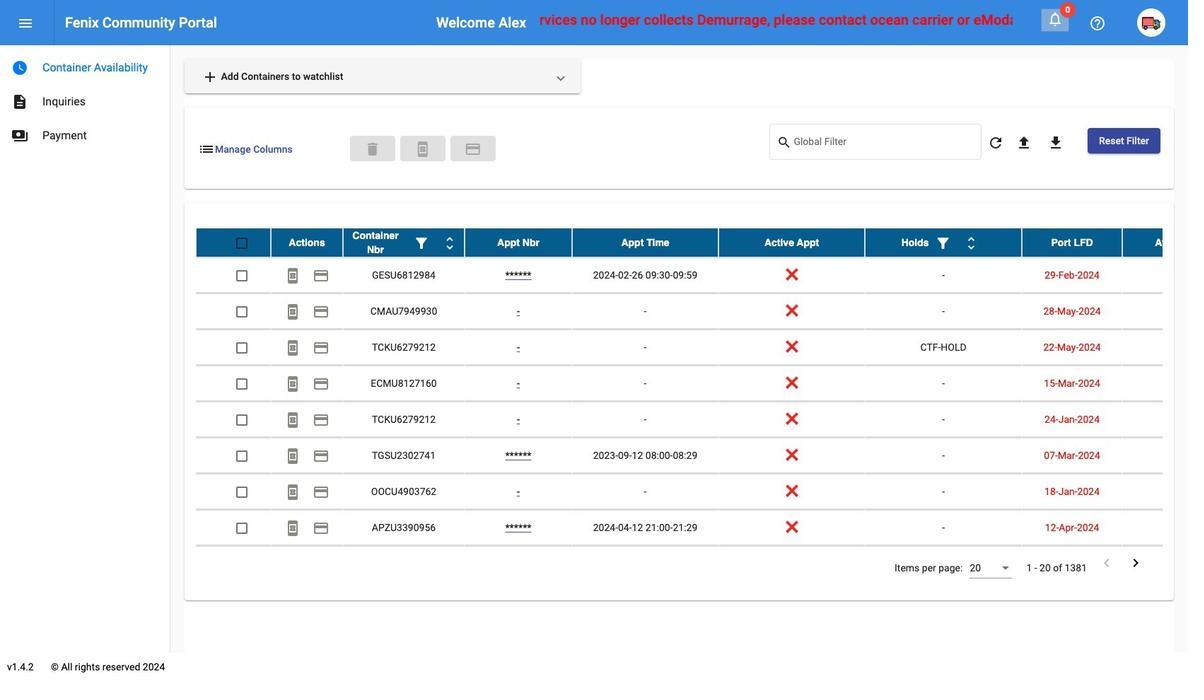 Task type: describe. For each thing, give the bounding box(es) containing it.
8 column header from the left
[[1123, 229, 1189, 257]]

3 row from the top
[[196, 294, 1189, 330]]

3 column header from the left
[[465, 229, 573, 257]]

Global Watchlist Filter field
[[794, 139, 975, 150]]

delete image
[[364, 141, 381, 158]]

1 row from the top
[[196, 229, 1189, 258]]

9 row from the top
[[196, 510, 1189, 546]]

8 row from the top
[[196, 474, 1189, 510]]

2 column header from the left
[[343, 229, 465, 257]]

7 column header from the left
[[1023, 229, 1123, 257]]

6 row from the top
[[196, 402, 1189, 438]]

6 column header from the left
[[866, 229, 1023, 257]]



Task type: locate. For each thing, give the bounding box(es) containing it.
1 column header from the left
[[271, 229, 343, 257]]

grid
[[196, 229, 1189, 583]]

row
[[196, 229, 1189, 258], [196, 258, 1189, 294], [196, 294, 1189, 330], [196, 330, 1189, 366], [196, 366, 1189, 402], [196, 402, 1189, 438], [196, 438, 1189, 474], [196, 474, 1189, 510], [196, 510, 1189, 546], [196, 546, 1189, 583]]

5 column header from the left
[[719, 229, 866, 257]]

4 row from the top
[[196, 330, 1189, 366]]

no color image
[[17, 15, 34, 32], [11, 93, 28, 110], [777, 134, 794, 151], [988, 135, 1005, 152], [1048, 135, 1065, 152], [198, 141, 215, 158], [413, 235, 430, 252], [442, 235, 459, 252], [935, 235, 952, 252], [964, 235, 981, 252], [285, 268, 301, 285], [313, 268, 330, 285], [285, 304, 301, 321], [313, 340, 330, 357], [285, 376, 301, 393], [313, 376, 330, 393], [313, 412, 330, 429], [285, 484, 301, 501], [285, 520, 301, 537], [1099, 555, 1116, 572]]

cell
[[1123, 258, 1189, 293], [1123, 294, 1189, 329], [1123, 330, 1189, 365], [1123, 366, 1189, 401], [1123, 402, 1189, 437], [1123, 438, 1189, 474], [1123, 474, 1189, 510], [1123, 510, 1189, 546], [196, 546, 271, 582], [271, 546, 343, 582], [343, 546, 465, 582], [465, 546, 573, 582], [573, 546, 719, 582], [719, 546, 866, 582], [866, 546, 1023, 582], [1023, 546, 1123, 582], [1123, 546, 1189, 582]]

10 row from the top
[[196, 546, 1189, 583]]

4 column header from the left
[[573, 229, 719, 257]]

no color image
[[1047, 11, 1064, 28], [1090, 15, 1107, 32], [11, 59, 28, 76], [202, 69, 219, 86], [11, 127, 28, 144], [1016, 135, 1033, 152], [415, 141, 432, 158], [465, 141, 482, 158], [313, 304, 330, 321], [285, 340, 301, 357], [285, 412, 301, 429], [285, 448, 301, 465], [313, 448, 330, 465], [313, 484, 330, 501], [313, 520, 330, 537], [1128, 555, 1145, 572]]

column header
[[271, 229, 343, 257], [343, 229, 465, 257], [465, 229, 573, 257], [573, 229, 719, 257], [719, 229, 866, 257], [866, 229, 1023, 257], [1023, 229, 1123, 257], [1123, 229, 1189, 257]]

2 row from the top
[[196, 258, 1189, 294]]

navigation
[[0, 45, 170, 153]]

7 row from the top
[[196, 438, 1189, 474]]

5 row from the top
[[196, 366, 1189, 402]]



